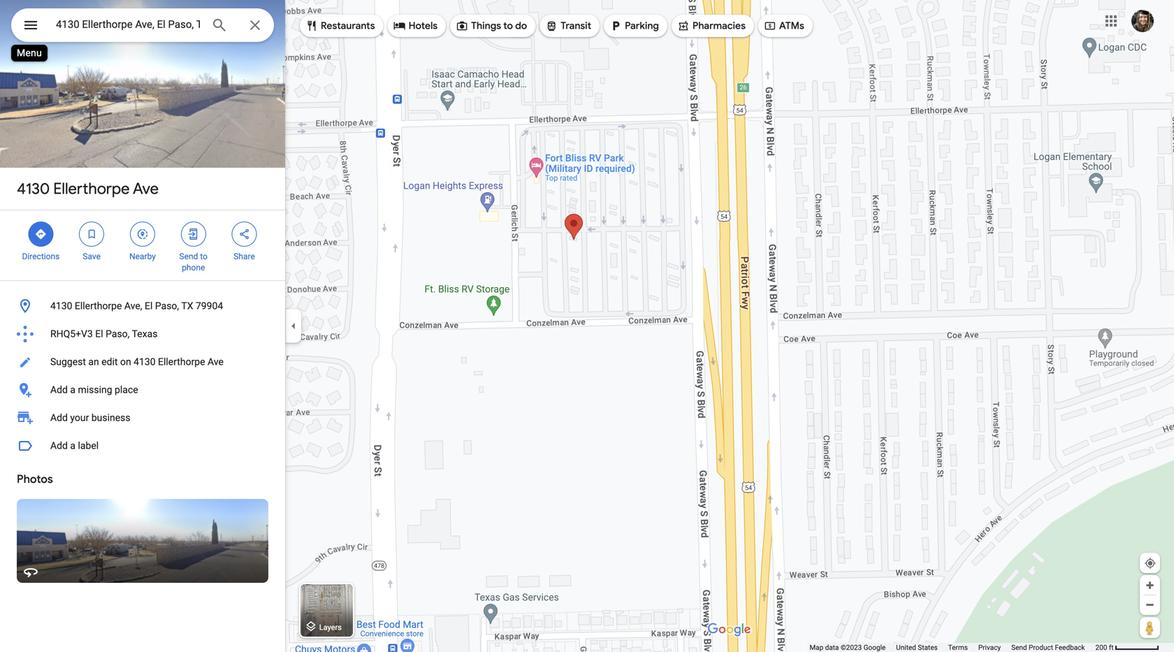 Task type: describe. For each thing, give the bounding box(es) containing it.
add for add a label
[[50, 440, 68, 451]]

a for label
[[70, 440, 75, 451]]


[[22, 15, 39, 35]]

 parking
[[609, 18, 659, 34]]

terms
[[948, 643, 968, 652]]

directions
[[22, 252, 60, 261]]

privacy button
[[978, 643, 1001, 652]]

to inside send to phone
[[200, 252, 208, 261]]

on
[[120, 356, 131, 368]]

data
[[825, 643, 839, 652]]

label
[[78, 440, 99, 451]]

layers
[[319, 623, 342, 632]]

 transit
[[545, 18, 591, 34]]

add a missing place button
[[0, 376, 285, 404]]

texas
[[132, 328, 158, 340]]

zoom in image
[[1145, 580, 1155, 591]]

add a label
[[50, 440, 99, 451]]

terms button
[[948, 643, 968, 652]]


[[35, 226, 47, 242]]

none field inside '4130 ellerthorpe ave, el paso, tx 79904' field
[[56, 16, 200, 33]]

states
[[918, 643, 938, 652]]

map
[[810, 643, 823, 652]]


[[136, 226, 149, 242]]

photos
[[17, 472, 53, 486]]

things
[[471, 20, 501, 32]]

 hotels
[[393, 18, 438, 34]]

phone
[[182, 263, 205, 273]]

paso, inside button
[[155, 300, 179, 312]]

ellerthorpe for ave,
[[75, 300, 122, 312]]

zoom out image
[[1145, 600, 1155, 610]]

4130 ellerthorpe ave, el paso, tx 79904
[[50, 300, 223, 312]]

4130 for 4130 ellerthorpe ave
[[17, 179, 50, 198]]

privacy
[[978, 643, 1001, 652]]

 search field
[[11, 8, 274, 45]]

 restaurants
[[305, 18, 375, 34]]


[[545, 18, 558, 34]]

share
[[234, 252, 255, 261]]


[[456, 18, 468, 34]]

product
[[1029, 643, 1053, 652]]

add for add your business
[[50, 412, 68, 424]]

rhq5+v3 el paso, texas button
[[0, 320, 285, 348]]

 atms
[[764, 18, 804, 34]]

ave inside suggest an edit on 4130 ellerthorpe ave button
[[208, 356, 224, 368]]

el inside button
[[145, 300, 153, 312]]


[[764, 18, 776, 34]]

google maps element
[[0, 0, 1174, 652]]

send product feedback
[[1011, 643, 1085, 652]]

send to phone
[[179, 252, 208, 273]]

united
[[896, 643, 916, 652]]

200 ft button
[[1095, 643, 1159, 652]]


[[238, 226, 251, 242]]

collapse side panel image
[[286, 318, 301, 334]]

2 vertical spatial ellerthorpe
[[158, 356, 205, 368]]

nearby
[[129, 252, 156, 261]]

united states
[[896, 643, 938, 652]]

add your business link
[[0, 404, 285, 432]]

parking
[[625, 20, 659, 32]]

do
[[515, 20, 527, 32]]

google
[[864, 643, 886, 652]]

add your business
[[50, 412, 130, 424]]



Task type: locate. For each thing, give the bounding box(es) containing it.
feedback
[[1055, 643, 1085, 652]]

1 vertical spatial 4130
[[50, 300, 72, 312]]

el inside button
[[95, 328, 103, 340]]

4130 up 
[[17, 179, 50, 198]]


[[187, 226, 200, 242]]

a for missing
[[70, 384, 75, 396]]

4130 ellerthorpe ave, el paso, tx 79904 button
[[0, 292, 285, 320]]

tx
[[181, 300, 193, 312]]

business
[[91, 412, 130, 424]]

ave
[[133, 179, 159, 198], [208, 356, 224, 368]]

paso, inside button
[[106, 328, 130, 340]]

0 vertical spatial a
[[70, 384, 75, 396]]

1 vertical spatial add
[[50, 412, 68, 424]]


[[393, 18, 406, 34]]

2 horizontal spatial 4130
[[134, 356, 156, 368]]

a left missing
[[70, 384, 75, 396]]

show street view coverage image
[[1140, 617, 1160, 638]]

200
[[1095, 643, 1107, 652]]

1 a from the top
[[70, 384, 75, 396]]

el
[[145, 300, 153, 312], [95, 328, 103, 340]]

hotels
[[409, 20, 438, 32]]

to up phone
[[200, 252, 208, 261]]

0 vertical spatial ellerthorpe
[[53, 179, 130, 198]]

rhq5+v3
[[50, 328, 93, 340]]

0 horizontal spatial to
[[200, 252, 208, 261]]

4130 ellerthorpe ave
[[17, 179, 159, 198]]

 pharmacies
[[677, 18, 746, 34]]

map data ©2023 google
[[810, 643, 886, 652]]

0 vertical spatial to
[[503, 20, 513, 32]]

to left do
[[503, 20, 513, 32]]

restaurants
[[321, 20, 375, 32]]

4130 right on
[[134, 356, 156, 368]]

a left label
[[70, 440, 75, 451]]

1 horizontal spatial ave
[[208, 356, 224, 368]]

transit
[[561, 20, 591, 32]]

0 horizontal spatial paso,
[[106, 328, 130, 340]]

ellerthorpe up 
[[53, 179, 130, 198]]

paso, left tx
[[155, 300, 179, 312]]

200 ft
[[1095, 643, 1114, 652]]

4130 up rhq5+v3
[[50, 300, 72, 312]]

send inside "button"
[[1011, 643, 1027, 652]]

actions for 4130 ellerthorpe ave region
[[0, 210, 285, 280]]

add for add a missing place
[[50, 384, 68, 396]]

rhq5+v3 el paso, texas
[[50, 328, 158, 340]]

0 horizontal spatial el
[[95, 328, 103, 340]]

save
[[83, 252, 101, 261]]

1 horizontal spatial to
[[503, 20, 513, 32]]

add a missing place
[[50, 384, 138, 396]]

send up phone
[[179, 252, 198, 261]]

1 vertical spatial to
[[200, 252, 208, 261]]

ft
[[1109, 643, 1114, 652]]

send product feedback button
[[1011, 643, 1085, 652]]

an
[[88, 356, 99, 368]]

el right ave,
[[145, 300, 153, 312]]

add inside 'link'
[[50, 412, 68, 424]]

3 add from the top
[[50, 440, 68, 451]]

send inside send to phone
[[179, 252, 198, 261]]

0 horizontal spatial 4130
[[17, 179, 50, 198]]

send left product
[[1011, 643, 1027, 652]]

send
[[179, 252, 198, 261], [1011, 643, 1027, 652]]

add left label
[[50, 440, 68, 451]]

suggest an edit on 4130 ellerthorpe ave
[[50, 356, 224, 368]]


[[609, 18, 622, 34]]

0 vertical spatial add
[[50, 384, 68, 396]]

ellerthorpe up rhq5+v3 el paso, texas in the left of the page
[[75, 300, 122, 312]]

1 add from the top
[[50, 384, 68, 396]]

 things to do
[[456, 18, 527, 34]]

©2023
[[841, 643, 862, 652]]

show your location image
[[1144, 557, 1157, 570]]

add
[[50, 384, 68, 396], [50, 412, 68, 424], [50, 440, 68, 451]]

0 vertical spatial 4130
[[17, 179, 50, 198]]

1 horizontal spatial paso,
[[155, 300, 179, 312]]

79904
[[196, 300, 223, 312]]

0 horizontal spatial send
[[179, 252, 198, 261]]

4130 for 4130 ellerthorpe ave, el paso, tx 79904
[[50, 300, 72, 312]]

to inside  things to do
[[503, 20, 513, 32]]

send for send product feedback
[[1011, 643, 1027, 652]]

0 vertical spatial el
[[145, 300, 153, 312]]

1 vertical spatial ave
[[208, 356, 224, 368]]


[[85, 226, 98, 242]]

to
[[503, 20, 513, 32], [200, 252, 208, 261]]

1 vertical spatial paso,
[[106, 328, 130, 340]]

4130 Ellerthorpe Ave, El Paso, TX 79904 field
[[11, 8, 274, 42]]

add left your
[[50, 412, 68, 424]]

add down suggest on the left bottom of the page
[[50, 384, 68, 396]]

2 vertical spatial 4130
[[134, 356, 156, 368]]

edit
[[101, 356, 118, 368]]

4130 ellerthorpe ave main content
[[0, 0, 285, 652]]

suggest
[[50, 356, 86, 368]]

el right rhq5+v3
[[95, 328, 103, 340]]

2 add from the top
[[50, 412, 68, 424]]

1 horizontal spatial send
[[1011, 643, 1027, 652]]

1 vertical spatial el
[[95, 328, 103, 340]]

your
[[70, 412, 89, 424]]

4130
[[17, 179, 50, 198], [50, 300, 72, 312], [134, 356, 156, 368]]

0 vertical spatial send
[[179, 252, 198, 261]]

1 vertical spatial ellerthorpe
[[75, 300, 122, 312]]

suggest an edit on 4130 ellerthorpe ave button
[[0, 348, 285, 376]]

atms
[[779, 20, 804, 32]]

0 vertical spatial ave
[[133, 179, 159, 198]]

paso, left texas
[[106, 328, 130, 340]]

footer inside google maps element
[[810, 643, 1095, 652]]

send for send to phone
[[179, 252, 198, 261]]

add a label button
[[0, 432, 285, 460]]

ellerthorpe for ave
[[53, 179, 130, 198]]

ave up 
[[133, 179, 159, 198]]

1 horizontal spatial 4130
[[50, 300, 72, 312]]

 button
[[11, 8, 50, 45]]

ave down 79904
[[208, 356, 224, 368]]

pharmacies
[[693, 20, 746, 32]]


[[305, 18, 318, 34]]


[[677, 18, 690, 34]]

1 vertical spatial send
[[1011, 643, 1027, 652]]

1 vertical spatial a
[[70, 440, 75, 451]]

footer
[[810, 643, 1095, 652]]

paso,
[[155, 300, 179, 312], [106, 328, 130, 340]]

place
[[115, 384, 138, 396]]

0 horizontal spatial ave
[[133, 179, 159, 198]]

ellerthorpe down rhq5+v3 el paso, texas button
[[158, 356, 205, 368]]

ellerthorpe
[[53, 179, 130, 198], [75, 300, 122, 312], [158, 356, 205, 368]]

0 vertical spatial paso,
[[155, 300, 179, 312]]

1 horizontal spatial el
[[145, 300, 153, 312]]

united states button
[[896, 643, 938, 652]]

2 a from the top
[[70, 440, 75, 451]]

ave,
[[124, 300, 142, 312]]

a
[[70, 384, 75, 396], [70, 440, 75, 451]]

None field
[[56, 16, 200, 33]]

footer containing map data ©2023 google
[[810, 643, 1095, 652]]

google account: giulia masi  
(giulia.masi@adept.ai) image
[[1131, 10, 1154, 32]]

missing
[[78, 384, 112, 396]]

2 vertical spatial add
[[50, 440, 68, 451]]



Task type: vqa. For each thing, say whether or not it's contained in the screenshot.


